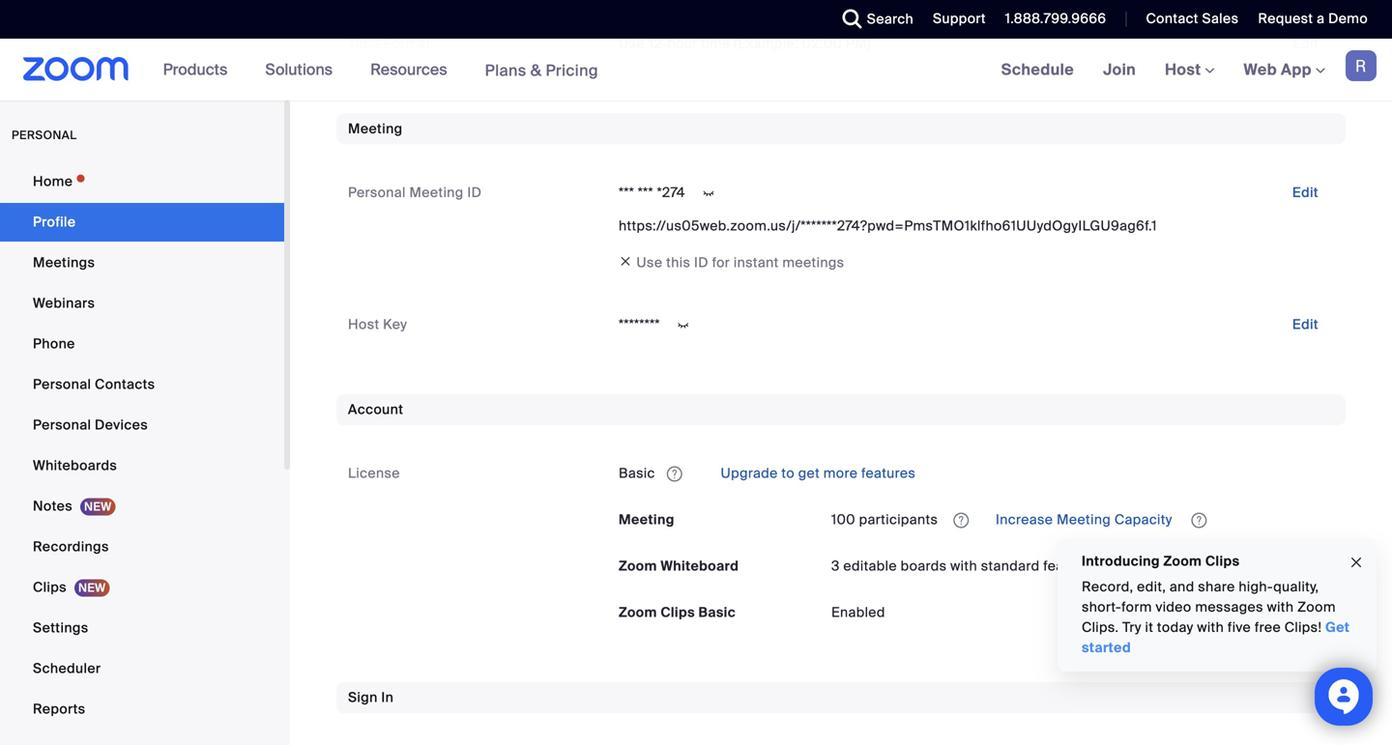 Task type: describe. For each thing, give the bounding box(es) containing it.
personal for personal contacts
[[33, 376, 91, 393]]

scheduler
[[33, 660, 101, 678]]

host key
[[348, 316, 407, 334]]

app
[[1281, 59, 1312, 80]]

id for meeting
[[467, 184, 482, 202]]

personal for personal meeting id
[[348, 184, 406, 202]]

increase
[[996, 511, 1053, 529]]

time
[[348, 35, 380, 53]]

1 horizontal spatial clips
[[661, 604, 695, 622]]

3 edit from the top
[[1292, 316, 1319, 334]]

started
[[1082, 639, 1131, 657]]

1 horizontal spatial with
[[1197, 619, 1224, 637]]

video
[[1156, 598, 1192, 616]]

short-
[[1082, 598, 1122, 616]]

zoom clips basic
[[619, 604, 736, 622]]

phone
[[33, 335, 75, 353]]

edit for personal meeting id
[[1292, 184, 1319, 202]]

phone link
[[0, 325, 284, 363]]

increase meeting capacity
[[992, 511, 1176, 529]]

solutions button
[[265, 39, 341, 101]]

format
[[384, 35, 431, 53]]

record, edit, and share high-quality, short-form video messages with zoom clips. try it today with five free clips!
[[1082, 578, 1336, 637]]

id for this
[[694, 254, 708, 272]]

profile
[[33, 213, 76, 231]]

more
[[823, 465, 858, 482]]

host for host
[[1165, 59, 1205, 80]]

meetings navigation
[[987, 39, 1392, 102]]

whiteboard
[[661, 557, 739, 575]]

0 vertical spatial clips
[[1205, 552, 1240, 570]]

personal for personal devices
[[33, 416, 91, 434]]

search
[[867, 10, 914, 28]]

12-
[[648, 35, 668, 53]]

request a demo
[[1258, 10, 1368, 28]]

pricing
[[546, 60, 598, 80]]

key
[[383, 316, 407, 334]]

get started link
[[1082, 619, 1350, 657]]

join
[[1103, 59, 1136, 80]]

boards
[[901, 557, 947, 575]]

get started
[[1082, 619, 1350, 657]]

share
[[1198, 578, 1235, 596]]

meetings link
[[0, 244, 284, 282]]

home
[[33, 173, 73, 190]]

notes link
[[0, 487, 284, 526]]

personal devices link
[[0, 406, 284, 445]]

personal devices
[[33, 416, 148, 434]]

edit for time format
[[1292, 35, 1319, 53]]

1 vertical spatial with
[[1267, 598, 1294, 616]]

personal
[[12, 128, 77, 143]]

search button
[[828, 0, 918, 39]]

get
[[798, 465, 820, 482]]

zoom up zoom clips basic
[[619, 557, 657, 575]]

a
[[1317, 10, 1325, 28]]

introducing
[[1082, 552, 1160, 570]]

schedule
[[1001, 59, 1074, 80]]

1.888.799.9666 button up "schedule" link
[[1005, 10, 1106, 28]]

devices
[[95, 416, 148, 434]]

upgrade to get more features
[[717, 465, 916, 482]]

clips.
[[1082, 619, 1119, 637]]

in
[[381, 689, 394, 707]]

profile link
[[0, 203, 284, 242]]

2 *** from the left
[[638, 184, 653, 202]]

personal meeting id
[[348, 184, 482, 202]]

********
[[619, 316, 660, 334]]

application containing 100 participants
[[831, 505, 1334, 536]]

get
[[1325, 619, 1350, 637]]

0 horizontal spatial with
[[950, 557, 977, 575]]

time
[[701, 35, 730, 53]]

five
[[1228, 619, 1251, 637]]

support
[[933, 10, 986, 28]]

host for host key
[[348, 316, 379, 334]]

time format
[[348, 35, 431, 53]]

product information navigation
[[149, 39, 613, 102]]

personal contacts link
[[0, 365, 284, 404]]

free
[[1255, 619, 1281, 637]]

editable
[[843, 557, 897, 575]]

to
[[782, 465, 795, 482]]

zoom inside record, edit, and share high-quality, short-form video messages with zoom clips. try it today with five free clips!
[[1298, 598, 1336, 616]]

whiteboards
[[33, 457, 117, 475]]

enabled
[[831, 604, 885, 622]]

upgrade to get more features link
[[717, 465, 916, 482]]

high-
[[1239, 578, 1273, 596]]

sign
[[348, 689, 378, 707]]

reports
[[33, 700, 85, 718]]

record,
[[1082, 578, 1133, 596]]

scheduler link
[[0, 650, 284, 688]]

contact sales
[[1146, 10, 1239, 28]]

100 participants
[[831, 511, 938, 529]]

plans & pricing
[[485, 60, 598, 80]]

participants
[[859, 511, 938, 529]]

host button
[[1165, 59, 1215, 80]]



Task type: vqa. For each thing, say whether or not it's contained in the screenshot.
'Tabs of meeting' tab list
no



Task type: locate. For each thing, give the bounding box(es) containing it.
02:00
[[802, 35, 842, 53]]

quality,
[[1273, 578, 1319, 596]]

application containing basic
[[619, 458, 1334, 489]]

zoom
[[1164, 552, 1202, 570], [619, 557, 657, 575], [1298, 598, 1336, 616], [619, 604, 657, 622]]

request a demo link
[[1244, 0, 1392, 39], [1258, 10, 1368, 28]]

0 vertical spatial features
[[861, 465, 916, 482]]

1 horizontal spatial features
[[1043, 557, 1098, 575]]

use for use this id for instant meetings
[[637, 254, 663, 272]]

1 *** from the left
[[619, 184, 634, 202]]

sign in
[[348, 689, 394, 707]]

basic
[[619, 465, 655, 482], [698, 604, 736, 622]]

personal contacts
[[33, 376, 155, 393]]

1 vertical spatial id
[[694, 254, 708, 272]]

recordings
[[33, 538, 109, 556]]

1 vertical spatial clips
[[33, 579, 67, 596]]

hour
[[668, 35, 697, 53]]

2 edit button from the top
[[1277, 177, 1334, 208]]

&
[[530, 60, 542, 80]]

1 vertical spatial features
[[1043, 557, 1098, 575]]

clips!
[[1285, 619, 1322, 637]]

features up record,
[[1043, 557, 1098, 575]]

(example:
[[734, 35, 798, 53]]

application
[[619, 458, 1334, 489], [831, 505, 1334, 536]]

web
[[1244, 59, 1277, 80]]

request
[[1258, 10, 1313, 28]]

2 vertical spatial edit button
[[1277, 309, 1334, 340]]

web app
[[1244, 59, 1312, 80]]

2 horizontal spatial with
[[1267, 598, 1294, 616]]

***
[[619, 184, 634, 202], [638, 184, 653, 202]]

0 horizontal spatial features
[[861, 465, 916, 482]]

it
[[1145, 619, 1154, 637]]

clips up settings
[[33, 579, 67, 596]]

clips up share
[[1205, 552, 1240, 570]]

0 vertical spatial application
[[619, 458, 1334, 489]]

contacts
[[95, 376, 155, 393]]

application up introducing
[[831, 505, 1334, 536]]

with up free
[[1267, 598, 1294, 616]]

clips link
[[0, 568, 284, 607]]

zoom up clips!
[[1298, 598, 1336, 616]]

0 horizontal spatial clips
[[33, 579, 67, 596]]

3
[[831, 557, 840, 575]]

contact sales link
[[1132, 0, 1244, 39], [1146, 10, 1239, 28]]

1 vertical spatial edit
[[1292, 184, 1319, 202]]

1 vertical spatial edit button
[[1277, 177, 1334, 208]]

license
[[348, 465, 400, 482]]

plans & pricing link
[[485, 60, 598, 80], [485, 60, 598, 80]]

solutions
[[265, 59, 333, 80]]

use 12-hour time (example: 02:00 pm)
[[619, 35, 871, 53]]

clips down zoom whiteboard
[[661, 604, 695, 622]]

use left this
[[637, 254, 663, 272]]

home link
[[0, 162, 284, 201]]

1 edit button from the top
[[1277, 29, 1334, 59]]

0 vertical spatial id
[[467, 184, 482, 202]]

show personal meeting id image
[[693, 185, 724, 202]]

and
[[1170, 578, 1194, 596]]

https://us05web.zoom.us/j/*******274?pwd=pmstmo1klfho61uuydogyilgu9ag6f.1
[[619, 217, 1157, 235]]

features
[[861, 465, 916, 482], [1043, 557, 1098, 575]]

0 vertical spatial edit button
[[1277, 29, 1334, 59]]

host down contact sales
[[1165, 59, 1205, 80]]

1 edit from the top
[[1292, 35, 1319, 53]]

1 horizontal spatial ***
[[638, 184, 653, 202]]

with right boards
[[950, 557, 977, 575]]

0 vertical spatial personal
[[348, 184, 406, 202]]

1 horizontal spatial host
[[1165, 59, 1205, 80]]

host inside meetings navigation
[[1165, 59, 1205, 80]]

use left 12-
[[619, 35, 645, 53]]

1 horizontal spatial id
[[694, 254, 708, 272]]

webinars
[[33, 294, 95, 312]]

edit button for time format
[[1277, 29, 1334, 59]]

0 vertical spatial edit
[[1292, 35, 1319, 53]]

1 vertical spatial host
[[348, 316, 379, 334]]

basic left 'learn more about your license type' icon
[[619, 465, 655, 482]]

1.888.799.9666
[[1005, 10, 1106, 28]]

increase meeting capacity link
[[992, 511, 1176, 529]]

products
[[163, 59, 228, 80]]

schedule link
[[987, 39, 1089, 101]]

zoom up and
[[1164, 552, 1202, 570]]

zoom logo image
[[23, 57, 129, 81]]

personal menu menu
[[0, 162, 284, 731]]

clips inside personal menu menu
[[33, 579, 67, 596]]

edit button for personal meeting id
[[1277, 177, 1334, 208]]

2 vertical spatial clips
[[661, 604, 695, 622]]

close image
[[1349, 552, 1364, 574]]

2 vertical spatial edit
[[1292, 316, 1319, 334]]

1.888.799.9666 button up schedule
[[991, 0, 1111, 39]]

reports link
[[0, 690, 284, 729]]

account
[[348, 401, 403, 419]]

3 edit button from the top
[[1277, 309, 1334, 340]]

1 vertical spatial basic
[[698, 604, 736, 622]]

0 vertical spatial basic
[[619, 465, 655, 482]]

settings
[[33, 619, 88, 637]]

1 vertical spatial application
[[831, 505, 1334, 536]]

web app button
[[1244, 59, 1325, 80]]

zoom down zoom whiteboard
[[619, 604, 657, 622]]

*274
[[657, 184, 685, 202]]

basic down whiteboard
[[698, 604, 736, 622]]

edit button
[[1277, 29, 1334, 59], [1277, 177, 1334, 208], [1277, 309, 1334, 340]]

this
[[666, 254, 690, 272]]

capacity
[[1115, 511, 1172, 529]]

products button
[[163, 39, 236, 101]]

0 horizontal spatial ***
[[619, 184, 634, 202]]

application up learn more about your meeting license icon
[[619, 458, 1334, 489]]

0 horizontal spatial basic
[[619, 465, 655, 482]]

1 vertical spatial personal
[[33, 376, 91, 393]]

2 vertical spatial personal
[[33, 416, 91, 434]]

edit
[[1292, 35, 1319, 53], [1292, 184, 1319, 202], [1292, 316, 1319, 334]]

basic inside application
[[619, 465, 655, 482]]

pm)
[[846, 35, 871, 53]]

use
[[619, 35, 645, 53], [637, 254, 663, 272]]

notes
[[33, 497, 72, 515]]

2 horizontal spatial clips
[[1205, 552, 1240, 570]]

100
[[831, 511, 855, 529]]

use this id for instant meetings
[[637, 254, 844, 272]]

plans
[[485, 60, 526, 80]]

2 edit from the top
[[1292, 184, 1319, 202]]

demo
[[1328, 10, 1368, 28]]

show host key image
[[668, 317, 699, 334]]

1 vertical spatial use
[[637, 254, 663, 272]]

0 horizontal spatial id
[[467, 184, 482, 202]]

for
[[712, 254, 730, 272]]

host left key
[[348, 316, 379, 334]]

2 vertical spatial with
[[1197, 619, 1224, 637]]

3 editable boards with standard features
[[831, 557, 1098, 575]]

form
[[1122, 598, 1152, 616]]

use for use 12-hour time (example: 02:00 pm)
[[619, 35, 645, 53]]

profile picture image
[[1346, 50, 1377, 81]]

upgrade
[[721, 465, 778, 482]]

0 vertical spatial with
[[950, 557, 977, 575]]

personal
[[348, 184, 406, 202], [33, 376, 91, 393], [33, 416, 91, 434]]

features up 100 participants
[[861, 465, 916, 482]]

0 horizontal spatial host
[[348, 316, 379, 334]]

*** *** *274
[[619, 184, 685, 202]]

learn more about your license type image
[[665, 468, 684, 481]]

introducing zoom clips
[[1082, 552, 1240, 570]]

contact
[[1146, 10, 1199, 28]]

recordings link
[[0, 528, 284, 567]]

banner
[[0, 39, 1392, 102]]

learn more about increasing meeting capacity image
[[1186, 512, 1213, 530]]

with down messages
[[1197, 619, 1224, 637]]

0 vertical spatial host
[[1165, 59, 1205, 80]]

edit,
[[1137, 578, 1166, 596]]

whiteboards link
[[0, 447, 284, 485]]

host
[[1165, 59, 1205, 80], [348, 316, 379, 334]]

with
[[950, 557, 977, 575], [1267, 598, 1294, 616], [1197, 619, 1224, 637]]

today
[[1157, 619, 1194, 637]]

zoom whiteboard
[[619, 557, 739, 575]]

1 horizontal spatial basic
[[698, 604, 736, 622]]

banner containing products
[[0, 39, 1392, 102]]

0 vertical spatial use
[[619, 35, 645, 53]]

join link
[[1089, 39, 1151, 101]]

learn more about your meeting license image
[[948, 512, 975, 530]]



